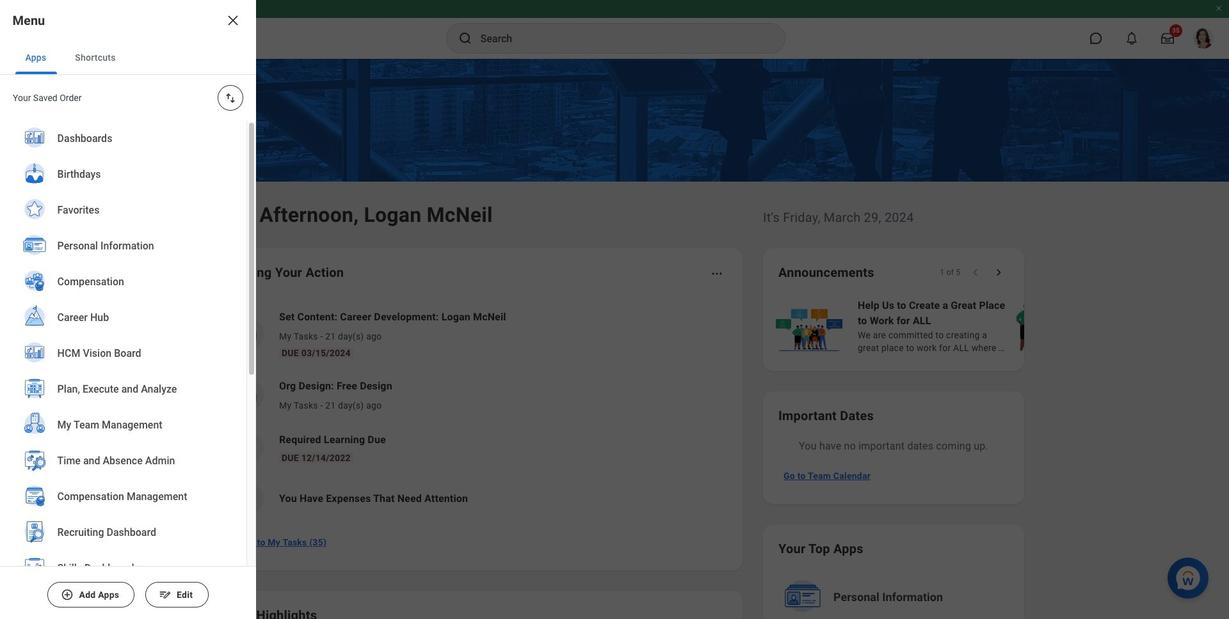 Task type: vqa. For each thing, say whether or not it's contained in the screenshot.
inbox large image
yes



Task type: describe. For each thing, give the bounding box(es) containing it.
profile logan mcneil element
[[1186, 24, 1222, 52]]

list inside global navigation dialog
[[0, 121, 246, 620]]

sort image
[[224, 92, 237, 104]]

close environment banner image
[[1215, 4, 1223, 12]]

chevron right small image
[[992, 266, 1005, 279]]

notifications large image
[[1126, 32, 1138, 45]]

book open image
[[239, 439, 258, 458]]

inbox image
[[239, 325, 258, 344]]

global navigation dialog
[[0, 0, 256, 620]]

chevron left small image
[[969, 266, 982, 279]]

search image
[[457, 31, 473, 46]]



Task type: locate. For each thing, give the bounding box(es) containing it.
x image
[[225, 13, 241, 28]]

banner
[[0, 0, 1229, 59]]

status
[[940, 268, 960, 278]]

inbox image
[[239, 386, 258, 405]]

list
[[0, 121, 246, 620], [773, 297, 1229, 356], [220, 300, 727, 525]]

tab list
[[0, 41, 256, 75]]

text edit image
[[159, 589, 171, 602]]

main content
[[0, 59, 1229, 620]]

plus circle image
[[61, 589, 74, 602]]

dashboard expenses image
[[239, 490, 258, 509]]

inbox large image
[[1161, 32, 1174, 45]]



